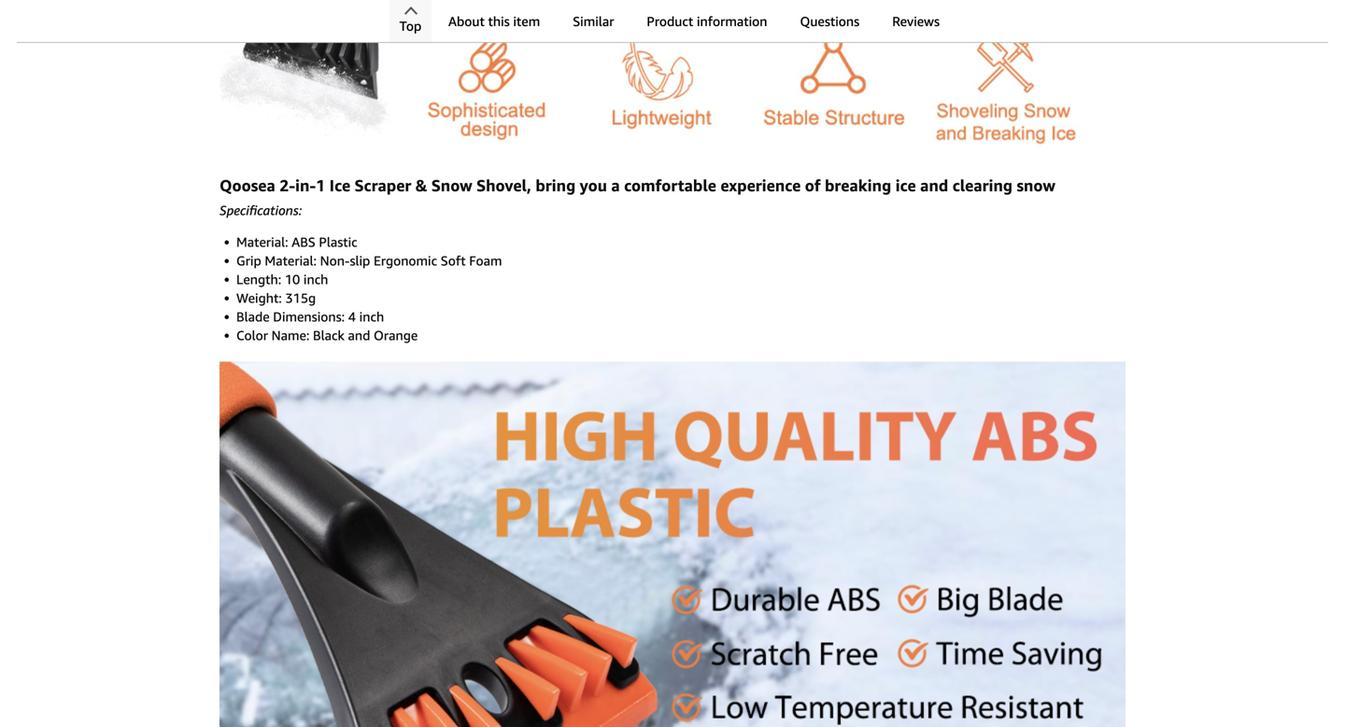 Task type: describe. For each thing, give the bounding box(es) containing it.
ice
[[330, 176, 351, 195]]

bring
[[536, 176, 576, 195]]

snow
[[432, 176, 473, 195]]

1 vertical spatial material:
[[265, 253, 317, 269]]

4
[[348, 309, 356, 325]]

clearing
[[953, 176, 1013, 195]]

blade
[[236, 309, 270, 325]]

&
[[416, 176, 427, 195]]

grip
[[236, 253, 261, 269]]

non-
[[320, 253, 350, 269]]

plastic
[[319, 235, 358, 250]]

1 horizontal spatial inch
[[359, 309, 384, 325]]

orange
[[374, 328, 418, 344]]

color
[[236, 328, 268, 344]]

questions
[[800, 14, 860, 29]]

scraper
[[355, 176, 411, 195]]

this
[[488, 14, 510, 29]]

about this item
[[449, 14, 540, 29]]

1
[[316, 176, 325, 195]]

slip
[[350, 253, 370, 269]]

qoosea
[[220, 176, 275, 195]]

item
[[513, 14, 540, 29]]



Task type: vqa. For each thing, say whether or not it's contained in the screenshot.
Foot Health image
no



Task type: locate. For each thing, give the bounding box(es) containing it.
shovel,
[[477, 176, 532, 195]]

and inside 'qoosea 2-in-1 ice scraper & snow shovel, bring you a comfortable experience of breaking ice and clearing snow specifications:'
[[921, 176, 949, 195]]

2-
[[280, 176, 295, 195]]

black
[[313, 328, 345, 344]]

breaking
[[825, 176, 892, 195]]

about
[[449, 14, 485, 29]]

product
[[647, 14, 694, 29]]

and down 4
[[348, 328, 370, 344]]

product information
[[647, 14, 768, 29]]

material:
[[236, 235, 288, 250], [265, 253, 317, 269]]

comfortable
[[624, 176, 717, 195]]

reviews
[[893, 14, 940, 29]]

you
[[580, 176, 607, 195]]

10
[[285, 272, 300, 288]]

top
[[400, 18, 422, 34]]

of
[[805, 176, 821, 195]]

material: up 10
[[265, 253, 317, 269]]

name:
[[272, 328, 310, 344]]

and
[[921, 176, 949, 195], [348, 328, 370, 344]]

weight:
[[236, 291, 282, 306]]

in-
[[295, 176, 316, 195]]

ergonomic
[[374, 253, 437, 269]]

ice scraper for car image
[[220, 0, 1126, 163]]

0 vertical spatial inch
[[304, 272, 328, 288]]

similar
[[573, 14, 614, 29]]

and inside material: abs plastic grip material: non-slip ergonomic soft foam length: 10 inch weight: 315g blade dimensions: 4 inch color name: black and orange
[[348, 328, 370, 344]]

ice
[[896, 176, 916, 195]]

0 vertical spatial and
[[921, 176, 949, 195]]

abs
[[292, 235, 316, 250]]

material: abs plastic grip material: non-slip ergonomic soft foam length: 10 inch weight: 315g blade dimensions: 4 inch color name: black and orange
[[236, 235, 502, 344]]

and right "ice"
[[921, 176, 949, 195]]

0 horizontal spatial and
[[348, 328, 370, 344]]

experience
[[721, 176, 801, 195]]

a
[[611, 176, 620, 195]]

soft
[[441, 253, 466, 269]]

length:
[[236, 272, 281, 288]]

inch right 4
[[359, 309, 384, 325]]

material: up grip at the left top of the page
[[236, 235, 288, 250]]

information
[[697, 14, 768, 29]]

snow
[[1017, 176, 1056, 195]]

315g
[[285, 291, 316, 306]]

inch
[[304, 272, 328, 288], [359, 309, 384, 325]]

ice remover image
[[220, 362, 1126, 728]]

1 horizontal spatial and
[[921, 176, 949, 195]]

foam
[[469, 253, 502, 269]]

1 vertical spatial inch
[[359, 309, 384, 325]]

0 horizontal spatial inch
[[304, 272, 328, 288]]

specifications:
[[220, 203, 302, 218]]

1 vertical spatial and
[[348, 328, 370, 344]]

inch right 10
[[304, 272, 328, 288]]

dimensions:
[[273, 309, 345, 325]]

0 vertical spatial material:
[[236, 235, 288, 250]]

qoosea 2-in-1 ice scraper & snow shovel, bring you a comfortable experience of breaking ice and clearing snow specifications:
[[220, 176, 1056, 218]]



